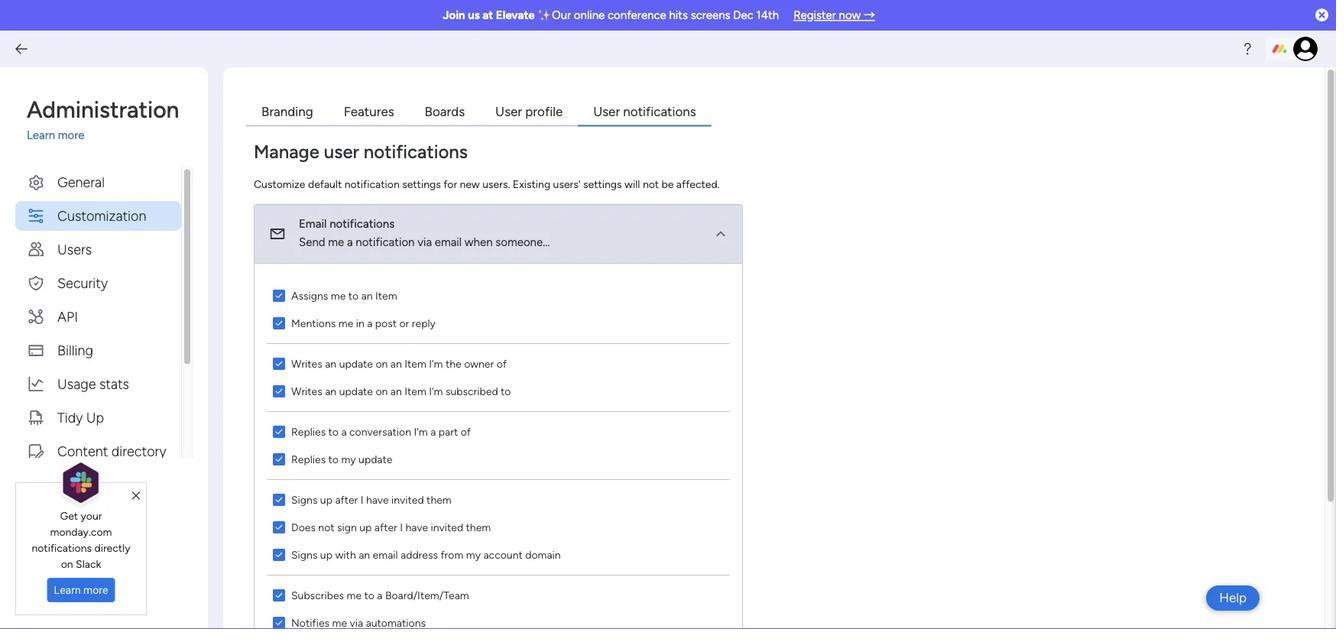 Task type: locate. For each thing, give the bounding box(es) containing it.
sign
[[337, 521, 357, 534]]

does
[[291, 521, 316, 534]]

settings left for
[[402, 177, 441, 190]]

user notifications link
[[578, 98, 712, 127]]

settings
[[402, 177, 441, 190], [584, 177, 622, 190]]

an down the writes an update on an item i'm the owner of at the left bottom of page
[[391, 385, 402, 398]]

1 vertical spatial i
[[400, 521, 403, 534]]

1 vertical spatial my
[[466, 549, 481, 562]]

0 vertical spatial learn
[[27, 128, 55, 142]]

i'm left part on the bottom of the page
[[414, 426, 428, 439]]

2 writes from the top
[[291, 385, 323, 398]]

replies
[[291, 426, 326, 439], [291, 453, 326, 466]]

up right sign
[[360, 521, 372, 534]]

learn down 'slack'
[[54, 584, 81, 597]]

after up sign
[[335, 494, 358, 507]]

of right "owner"
[[497, 357, 507, 370]]

replies up does
[[291, 453, 326, 466]]

notifications inside 'link'
[[624, 104, 697, 119]]

have
[[366, 494, 389, 507], [406, 521, 428, 534]]

join
[[443, 8, 465, 22]]

replies for replies to my update
[[291, 453, 326, 466]]

account
[[484, 549, 523, 562]]

0 vertical spatial have
[[366, 494, 389, 507]]

1 vertical spatial up
[[360, 521, 372, 534]]

conversation
[[350, 426, 412, 439]]

notification left via
[[356, 235, 415, 249]]

an down mentions
[[325, 357, 337, 370]]

2 settings from the left
[[584, 177, 622, 190]]

i'm
[[429, 357, 443, 370], [429, 385, 443, 398], [414, 426, 428, 439]]

0 vertical spatial i'm
[[429, 357, 443, 370]]

administration learn more
[[27, 96, 179, 142]]

of right part on the bottom of the page
[[461, 426, 471, 439]]

1 horizontal spatial i
[[400, 521, 403, 534]]

item down the writes an update on an item i'm the owner of at the left bottom of page
[[405, 385, 427, 398]]

1 horizontal spatial email
[[435, 235, 462, 249]]

email
[[435, 235, 462, 249], [373, 549, 398, 562]]

signs
[[291, 494, 318, 507], [291, 549, 318, 562]]

us
[[468, 8, 480, 22]]

0 horizontal spatial my
[[341, 453, 356, 466]]

features link
[[329, 98, 410, 127]]

1 vertical spatial item
[[405, 357, 427, 370]]

2 vertical spatial on
[[61, 557, 73, 570]]

item for subscribed
[[405, 385, 427, 398]]

0 vertical spatial on
[[376, 357, 388, 370]]

notifications right email
[[330, 217, 395, 231]]

2 vertical spatial item
[[405, 385, 427, 398]]

1 replies from the top
[[291, 426, 326, 439]]

will
[[625, 177, 641, 190]]

notifications inside email notifications send me a notification via email when someone...
[[330, 217, 395, 231]]

notifications down monday.com
[[32, 541, 92, 554]]

1 horizontal spatial settings
[[584, 177, 622, 190]]

to up replies to my update
[[329, 426, 339, 439]]

my
[[341, 453, 356, 466], [466, 549, 481, 562]]

0 vertical spatial replies
[[291, 426, 326, 439]]

2 vertical spatial update
[[359, 453, 393, 466]]

not left be
[[643, 177, 659, 190]]

customization button
[[15, 201, 181, 231]]

1 vertical spatial of
[[461, 426, 471, 439]]

email down does not sign up after i have invited them
[[373, 549, 398, 562]]

2 vertical spatial up
[[320, 549, 333, 562]]

0 horizontal spatial email
[[373, 549, 398, 562]]

me right assigns at left top
[[331, 289, 346, 302]]

users.
[[483, 177, 510, 190]]

an up replies to a conversation i'm a part of
[[325, 385, 337, 398]]

user left profile
[[496, 104, 522, 119]]

1 vertical spatial not
[[318, 521, 335, 534]]

0 horizontal spatial have
[[366, 494, 389, 507]]

manage
[[254, 141, 320, 163]]

1 vertical spatial have
[[406, 521, 428, 534]]

of
[[497, 357, 507, 370], [461, 426, 471, 439]]

1 signs from the top
[[291, 494, 318, 507]]

0 horizontal spatial settings
[[402, 177, 441, 190]]

signs up does
[[291, 494, 318, 507]]

on down the writes an update on an item i'm the owner of at the left bottom of page
[[376, 385, 388, 398]]

not left sign
[[318, 521, 335, 534]]

my down the conversation
[[341, 453, 356, 466]]

1 vertical spatial email
[[373, 549, 398, 562]]

dapulse x slim image
[[132, 489, 140, 503]]

me right send
[[328, 235, 344, 249]]

me left in
[[339, 317, 354, 330]]

when
[[465, 235, 493, 249]]

0 horizontal spatial invited
[[392, 494, 424, 507]]

me for assigns
[[331, 289, 346, 302]]

0 vertical spatial up
[[320, 494, 333, 507]]

2 signs from the top
[[291, 549, 318, 562]]

1 vertical spatial notification
[[356, 235, 415, 249]]

writes an update on an item i'm subscribed to
[[291, 385, 511, 398]]

reply
[[412, 317, 436, 330]]

1 vertical spatial i'm
[[429, 385, 443, 398]]

invited up does not sign up after i have invited them
[[392, 494, 424, 507]]

i'm left the
[[429, 357, 443, 370]]

signs up after i have invited them
[[291, 494, 452, 507]]

them up 'account'
[[466, 521, 491, 534]]

them up does not sign up after i have invited them
[[427, 494, 452, 507]]

part
[[439, 426, 458, 439]]

user
[[496, 104, 522, 119], [594, 104, 620, 119]]

0 horizontal spatial after
[[335, 494, 358, 507]]

item up the writes an update on an item i'm subscribed to
[[405, 357, 427, 370]]

invited
[[392, 494, 424, 507], [431, 521, 464, 534]]

email inside region
[[373, 549, 398, 562]]

on up the writes an update on an item i'm subscribed to
[[376, 357, 388, 370]]

1 vertical spatial update
[[339, 385, 373, 398]]

customize
[[254, 177, 306, 190]]

0 vertical spatial not
[[643, 177, 659, 190]]

2 replies from the top
[[291, 453, 326, 466]]

update down in
[[339, 357, 373, 370]]

to up in
[[349, 289, 359, 302]]

1 vertical spatial learn
[[54, 584, 81, 597]]

up down replies to my update
[[320, 494, 333, 507]]

does not sign up after i have invited them
[[291, 521, 491, 534]]

affected.
[[677, 177, 720, 190]]

settings left "will" at the top of the page
[[584, 177, 622, 190]]

i up does not sign up after i have invited them
[[361, 494, 364, 507]]

invited up from
[[431, 521, 464, 534]]

send
[[299, 235, 325, 249]]

1 horizontal spatial them
[[466, 521, 491, 534]]

more down 'slack'
[[83, 584, 108, 597]]

user profile link
[[480, 98, 578, 127]]

1 horizontal spatial of
[[497, 357, 507, 370]]

0 horizontal spatial of
[[461, 426, 471, 439]]

1 vertical spatial writes
[[291, 385, 323, 398]]

an
[[361, 289, 373, 302], [325, 357, 337, 370], [391, 357, 402, 370], [325, 385, 337, 398], [391, 385, 402, 398], [359, 549, 370, 562]]

1 user from the left
[[496, 104, 522, 119]]

have up does not sign up after i have invited them
[[366, 494, 389, 507]]

on
[[376, 357, 388, 370], [376, 385, 388, 398], [61, 557, 73, 570]]

administration
[[27, 96, 179, 123]]

assigns me to an item
[[291, 289, 397, 302]]

usage stats button
[[15, 369, 181, 399]]

conference
[[608, 8, 667, 22]]

user
[[324, 141, 359, 163]]

join us at elevate ✨ our online conference hits screens dec 14th
[[443, 8, 779, 22]]

after down 'signs up after i have invited them'
[[375, 521, 398, 534]]

user right profile
[[594, 104, 620, 119]]

1 horizontal spatial user
[[594, 104, 620, 119]]

0 vertical spatial more
[[58, 128, 85, 142]]

profile
[[526, 104, 563, 119]]

0 horizontal spatial user
[[496, 104, 522, 119]]

have up address
[[406, 521, 428, 534]]

now
[[839, 8, 861, 22]]

mentions
[[291, 317, 336, 330]]

api
[[57, 308, 78, 325]]

0 vertical spatial email
[[435, 235, 462, 249]]

dec
[[734, 8, 754, 22]]

a right send
[[347, 235, 353, 249]]

update up the conversation
[[339, 385, 373, 398]]

1 vertical spatial invited
[[431, 521, 464, 534]]

0 vertical spatial notification
[[345, 177, 400, 190]]

0 vertical spatial signs
[[291, 494, 318, 507]]

0 vertical spatial i
[[361, 494, 364, 507]]

user inside user profile link
[[496, 104, 522, 119]]

up left with
[[320, 549, 333, 562]]

learn down administration
[[27, 128, 55, 142]]

up
[[320, 494, 333, 507], [360, 521, 372, 534], [320, 549, 333, 562]]

0 vertical spatial update
[[339, 357, 373, 370]]

1 writes from the top
[[291, 357, 323, 370]]

the
[[446, 357, 462, 370]]

i'm left subscribed
[[429, 385, 443, 398]]

✨
[[538, 8, 549, 22]]

me
[[328, 235, 344, 249], [331, 289, 346, 302], [339, 317, 354, 330], [347, 589, 362, 602]]

content directory
[[57, 443, 166, 459]]

email right via
[[435, 235, 462, 249]]

back to workspace image
[[14, 41, 29, 57]]

i up address
[[400, 521, 403, 534]]

learn inside button
[[54, 584, 81, 597]]

region containing assigns me to an item
[[255, 264, 743, 629]]

manage user notifications
[[254, 141, 468, 163]]

i'm for the
[[429, 357, 443, 370]]

1 vertical spatial signs
[[291, 549, 318, 562]]

replies up replies to my update
[[291, 426, 326, 439]]

0 vertical spatial my
[[341, 453, 356, 466]]

more down administration
[[58, 128, 85, 142]]

1 horizontal spatial have
[[406, 521, 428, 534]]

i'm for subscribed
[[429, 385, 443, 398]]

1 settings from the left
[[402, 177, 441, 190]]

general button
[[15, 167, 181, 197]]

assigns
[[291, 289, 328, 302]]

users
[[57, 241, 92, 257]]

boards
[[425, 104, 465, 119]]

update down the conversation
[[359, 453, 393, 466]]

region
[[255, 264, 743, 629]]

user inside user notifications 'link'
[[594, 104, 620, 119]]

item up post
[[376, 289, 397, 302]]

update for writes an update on an item i'm subscribed to
[[339, 385, 373, 398]]

0 horizontal spatial them
[[427, 494, 452, 507]]

0 horizontal spatial i
[[361, 494, 364, 507]]

14th
[[757, 8, 779, 22]]

1 vertical spatial on
[[376, 385, 388, 398]]

0 vertical spatial item
[[376, 289, 397, 302]]

notification down manage user notifications
[[345, 177, 400, 190]]

notifications up be
[[624, 104, 697, 119]]

kendall parks image
[[1294, 37, 1319, 61]]

1 horizontal spatial not
[[643, 177, 659, 190]]

on for subscribed
[[376, 385, 388, 398]]

replies to my update
[[291, 453, 393, 466]]

0 vertical spatial writes
[[291, 357, 323, 370]]

1 vertical spatial more
[[83, 584, 108, 597]]

0 vertical spatial invited
[[392, 494, 424, 507]]

1 vertical spatial them
[[466, 521, 491, 534]]

1 vertical spatial after
[[375, 521, 398, 534]]

1 vertical spatial replies
[[291, 453, 326, 466]]

writes
[[291, 357, 323, 370], [291, 385, 323, 398]]

1 horizontal spatial my
[[466, 549, 481, 562]]

me right subscribes
[[347, 589, 362, 602]]

more
[[58, 128, 85, 142], [83, 584, 108, 597]]

them
[[427, 494, 452, 507], [466, 521, 491, 534]]

default
[[308, 177, 342, 190]]

a inside email notifications send me a notification via email when someone...
[[347, 235, 353, 249]]

0 horizontal spatial not
[[318, 521, 335, 534]]

writes for writes an update on an item i'm the owner of
[[291, 357, 323, 370]]

directly
[[94, 541, 130, 554]]

on left 'slack'
[[61, 557, 73, 570]]

my right from
[[466, 549, 481, 562]]

signs down does
[[291, 549, 318, 562]]

2 user from the left
[[594, 104, 620, 119]]

an up mentions me in a post or reply
[[361, 289, 373, 302]]

email notifications send me a notification via email when someone...
[[299, 217, 550, 249]]



Task type: vqa. For each thing, say whether or not it's contained in the screenshot.
Learn more
yes



Task type: describe. For each thing, give the bounding box(es) containing it.
user for user profile
[[496, 104, 522, 119]]

learn inside administration learn more
[[27, 128, 55, 142]]

subscribed
[[446, 385, 498, 398]]

a left part on the bottom of the page
[[431, 426, 436, 439]]

via
[[418, 235, 432, 249]]

user for user notifications
[[594, 104, 620, 119]]

on for the
[[376, 357, 388, 370]]

board/item/team
[[385, 589, 469, 602]]

0 vertical spatial of
[[497, 357, 507, 370]]

update for writes an update on an item i'm the owner of
[[339, 357, 373, 370]]

owner
[[464, 357, 494, 370]]

signs for signs up with an email address from my account domain
[[291, 549, 318, 562]]

learn more button
[[47, 578, 115, 603]]

be
[[662, 177, 674, 190]]

from
[[441, 549, 464, 562]]

or
[[400, 317, 409, 330]]

customization
[[57, 207, 146, 224]]

subscribes
[[291, 589, 344, 602]]

tidy up
[[57, 409, 104, 426]]

screens
[[691, 8, 731, 22]]

new
[[460, 177, 480, 190]]

1 horizontal spatial after
[[375, 521, 398, 534]]

content directory button
[[15, 436, 181, 466]]

slack
[[76, 557, 101, 570]]

hits
[[670, 8, 688, 22]]

in
[[356, 317, 365, 330]]

customize default notification settings for new users. existing users' settings will not be affected.
[[254, 177, 720, 190]]

features
[[344, 104, 394, 119]]

register now → link
[[794, 8, 876, 22]]

our
[[552, 8, 571, 22]]

register now →
[[794, 8, 876, 22]]

to down replies to a conversation i'm a part of
[[329, 453, 339, 466]]

monday.com
[[50, 525, 112, 538]]

users'
[[553, 177, 581, 190]]

2 vertical spatial i'm
[[414, 426, 428, 439]]

boards link
[[410, 98, 480, 127]]

elevate
[[496, 8, 535, 22]]

billing button
[[15, 335, 181, 365]]

online
[[574, 8, 605, 22]]

an right with
[[359, 549, 370, 562]]

more inside administration learn more
[[58, 128, 85, 142]]

subscribes me to a board/item/team
[[291, 589, 469, 602]]

an up the writes an update on an item i'm subscribed to
[[391, 357, 402, 370]]

directory
[[112, 443, 166, 459]]

notification inside email notifications send me a notification via email when someone...
[[356, 235, 415, 249]]

learn more
[[54, 584, 108, 597]]

me inside email notifications send me a notification via email when someone...
[[328, 235, 344, 249]]

item for the
[[405, 357, 427, 370]]

notifications up for
[[364, 141, 468, 163]]

get your monday.com notifications directly on slack
[[32, 509, 130, 570]]

domain
[[526, 549, 561, 562]]

up for after
[[320, 494, 333, 507]]

a right in
[[367, 317, 373, 330]]

writes for writes an update on an item i'm subscribed to
[[291, 385, 323, 398]]

1 horizontal spatial invited
[[431, 521, 464, 534]]

billing
[[57, 342, 93, 358]]

learn more link
[[27, 127, 193, 144]]

0 vertical spatial after
[[335, 494, 358, 507]]

tidy up button
[[15, 403, 181, 433]]

email inside email notifications send me a notification via email when someone...
[[435, 235, 462, 249]]

a left board/item/team
[[377, 589, 383, 602]]

writes an update on an item i'm the owner of
[[291, 357, 507, 370]]

up for with
[[320, 549, 333, 562]]

api button
[[15, 302, 181, 332]]

signs for signs up after i have invited them
[[291, 494, 318, 507]]

email
[[299, 217, 327, 231]]

existing
[[513, 177, 551, 190]]

more inside button
[[83, 584, 108, 597]]

security
[[57, 275, 108, 291]]

signs up with an email address from my account domain
[[291, 549, 561, 562]]

to right subscribes
[[364, 589, 375, 602]]

post
[[375, 317, 397, 330]]

→
[[864, 8, 876, 22]]

branding link
[[246, 98, 329, 127]]

help image
[[1241, 41, 1256, 57]]

for
[[444, 177, 457, 190]]

address
[[401, 549, 438, 562]]

content
[[57, 443, 108, 459]]

stats
[[99, 376, 129, 392]]

me for subscribes
[[347, 589, 362, 602]]

to right subscribed
[[501, 385, 511, 398]]

notifications inside get your monday.com notifications directly on slack
[[32, 541, 92, 554]]

replies to a conversation i'm a part of
[[291, 426, 471, 439]]

replies for replies to a conversation i'm a part of
[[291, 426, 326, 439]]

branding
[[262, 104, 313, 119]]

help button
[[1207, 586, 1260, 611]]

security button
[[15, 268, 181, 298]]

general
[[57, 174, 105, 190]]

a up replies to my update
[[341, 426, 347, 439]]

usage stats
[[57, 376, 129, 392]]

on inside get your monday.com notifications directly on slack
[[61, 557, 73, 570]]

help
[[1220, 590, 1247, 606]]

with
[[335, 549, 356, 562]]

at
[[483, 8, 494, 22]]

me for mentions
[[339, 317, 354, 330]]

register
[[794, 8, 837, 22]]

users button
[[15, 234, 181, 264]]

user profile
[[496, 104, 563, 119]]

up
[[86, 409, 104, 426]]

someone...
[[496, 235, 550, 249]]

get
[[60, 509, 78, 522]]

0 vertical spatial them
[[427, 494, 452, 507]]

tidy
[[57, 409, 83, 426]]

user notifications
[[594, 104, 697, 119]]



